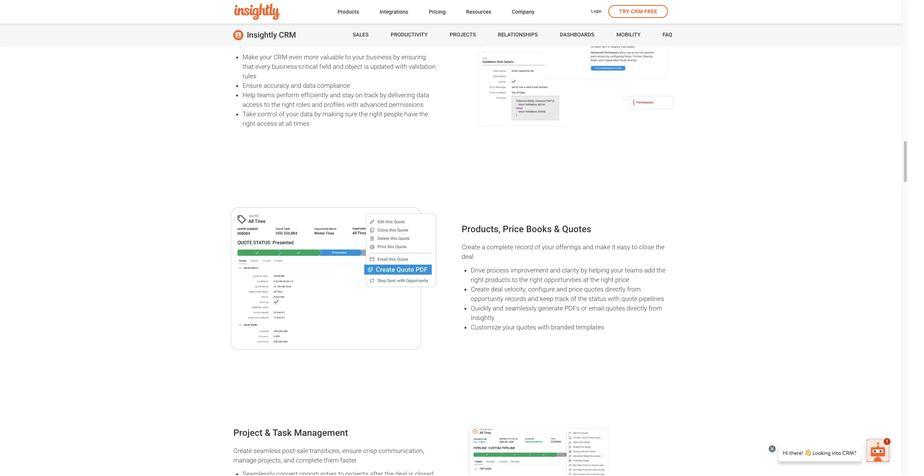 Task type: describe. For each thing, give the bounding box(es) containing it.
a
[[482, 243, 486, 251]]

right down helping
[[601, 276, 614, 284]]

your right helping
[[611, 267, 624, 274]]

close
[[640, 243, 655, 251]]

record
[[515, 243, 533, 251]]

the inside create a complete record of your offerings and make it easy to close the deal.
[[656, 243, 665, 251]]

and inside create a complete record of your offerings and make it easy to close the deal.
[[583, 243, 594, 251]]

create for project & task management
[[234, 448, 252, 455]]

data,
[[343, 30, 357, 38]]

crisp
[[363, 448, 377, 455]]

with down ensuring
[[395, 63, 407, 70]]

to up object
[[345, 53, 351, 61]]

times
[[294, 120, 310, 127]]

right up configure
[[530, 276, 543, 284]]

pricing
[[429, 9, 446, 15]]

preserve data integrity, capture quality data, and deliver great experiences.
[[234, 30, 405, 47]]

your down seamlessly
[[503, 324, 515, 331]]

relationships
[[498, 32, 538, 38]]

deal
[[491, 286, 503, 293]]

them
[[324, 457, 339, 465]]

pipelines
[[640, 295, 665, 303]]

records
[[505, 295, 527, 303]]

preserve
[[234, 30, 258, 38]]

0 horizontal spatial quotes
[[517, 324, 537, 331]]

sales
[[353, 32, 369, 38]]

to inside drive process improvement and clarity by helping your teams add the right products to the right opportunities at the right price create deal velocity, configure and price quotes directly from opportunity records and keep track of the status with quote pipelines quickly and seamlessly generate pdfs or email quotes directly from insightly customize your quotes with branded templates
[[512, 276, 518, 284]]

people
[[384, 110, 403, 118]]

great
[[390, 30, 405, 38]]

helping
[[589, 267, 610, 274]]

and down valuable
[[333, 63, 344, 70]]

stay
[[342, 91, 354, 99]]

sale
[[297, 448, 308, 455]]

validation
[[234, 11, 275, 21]]

with left quote
[[608, 295, 620, 303]]

business
[[367, 53, 392, 61]]

insightly logo image
[[235, 4, 280, 20]]

0 vertical spatial access
[[243, 101, 263, 108]]

your inside create a complete record of your offerings and make it easy to close the deal.
[[542, 243, 555, 251]]

quote
[[622, 295, 638, 303]]

validation
[[409, 63, 436, 70]]

even
[[289, 53, 303, 61]]

1 horizontal spatial from
[[649, 305, 663, 312]]

and down efficiently
[[312, 101, 323, 108]]

relationships link
[[498, 24, 538, 46]]

resources link
[[467, 7, 492, 17]]

it
[[613, 243, 616, 251]]

management
[[294, 428, 348, 439]]

pricing link
[[429, 7, 446, 17]]

email
[[589, 305, 605, 312]]

0 vertical spatial &
[[302, 11, 308, 21]]

your up object
[[353, 53, 365, 61]]

price
[[503, 224, 524, 235]]

process
[[487, 267, 510, 274]]

faq link
[[663, 24, 673, 46]]

advanced
[[360, 101, 388, 108]]

with left branded
[[538, 324, 550, 331]]

validation rules & advanced permissions
[[234, 11, 404, 21]]

rules
[[243, 72, 257, 80]]

drive process improvement and clarity by helping your teams add the right products to the right opportunities at the right price create deal velocity, configure and price quotes directly from opportunity records and keep track of the status with quote pipelines quickly and seamlessly generate pdfs or email quotes directly from insightly customize your quotes with branded templates
[[471, 267, 666, 331]]

help
[[243, 91, 256, 99]]

0 horizontal spatial from
[[628, 286, 641, 293]]

crm inside make your crm even more valuable to your business by ensuring that every business-critical field and object is updated with validation rules ensure accuracy and data compliance help teams perform efficiently and stay on track by delivering data access to the right roles and profiles with advanced permissions take control of your data by making sure the right people have the right access at all times
[[274, 53, 288, 61]]

project
[[234, 428, 263, 439]]

permissions
[[389, 101, 424, 108]]

complete inside create seamless post-sale transitions, ensure crisp communication, manage projects, and complete them faster.
[[296, 457, 323, 465]]

object
[[345, 63, 363, 70]]

opportunities
[[545, 276, 582, 284]]

and down configure
[[528, 295, 539, 303]]

productivity link
[[391, 24, 428, 46]]

velocity,
[[505, 286, 527, 293]]

track inside make your crm even more valuable to your business by ensuring that every business-critical field and object is updated with validation rules ensure accuracy and data compliance help teams perform efficiently and stay on track by delivering data access to the right roles and profiles with advanced permissions take control of your data by making sure the right people have the right access at all times
[[364, 91, 379, 99]]

delivering
[[388, 91, 415, 99]]

faq
[[663, 32, 673, 38]]

to inside create a complete record of your offerings and make it easy to close the deal.
[[632, 243, 638, 251]]

complete inside create a complete record of your offerings and make it easy to close the deal.
[[487, 243, 514, 251]]

productivity
[[391, 32, 428, 38]]

deal.
[[462, 253, 475, 261]]

insightly inside insightly crm link
[[247, 30, 277, 40]]

by left ensuring
[[394, 53, 400, 61]]

capture
[[299, 30, 321, 38]]

crm for insightly
[[279, 30, 296, 40]]

and up profiles
[[330, 91, 341, 99]]

quality
[[322, 30, 341, 38]]

configure
[[529, 286, 555, 293]]

is
[[364, 63, 369, 70]]

clarity
[[563, 267, 580, 274]]

make
[[595, 243, 611, 251]]

projects,
[[258, 457, 282, 465]]

0 horizontal spatial price
[[569, 286, 583, 293]]

2 horizontal spatial quotes
[[606, 305, 626, 312]]

projects
[[450, 32, 476, 38]]

data down roles
[[300, 110, 313, 118]]

try crm free link
[[609, 5, 669, 18]]

or
[[582, 305, 588, 312]]

validation rules image
[[464, 10, 683, 133]]

crm for try
[[631, 8, 643, 14]]



Task type: vqa. For each thing, say whether or not it's contained in the screenshot.
branded on the bottom right of page
yes



Task type: locate. For each thing, give the bounding box(es) containing it.
rules
[[277, 11, 300, 21]]

create seamless post-sale transitions, ensure crisp communication, manage projects, and complete them faster.
[[234, 448, 425, 465]]

0 vertical spatial complete
[[487, 243, 514, 251]]

& right books
[[554, 224, 560, 235]]

and
[[358, 30, 369, 38], [333, 63, 344, 70], [291, 82, 302, 89], [330, 91, 341, 99], [312, 101, 323, 108], [583, 243, 594, 251], [550, 267, 561, 274], [557, 286, 568, 293], [528, 295, 539, 303], [493, 305, 504, 312], [284, 457, 295, 465]]

1 vertical spatial create
[[471, 286, 490, 293]]

teams left add
[[625, 267, 643, 274]]

from down pipelines
[[649, 305, 663, 312]]

& left task
[[265, 428, 271, 439]]

branded
[[552, 324, 575, 331]]

products link
[[338, 7, 359, 17]]

access down control
[[257, 120, 277, 127]]

0 vertical spatial track
[[364, 91, 379, 99]]

your down books
[[542, 243, 555, 251]]

by left making
[[315, 110, 321, 118]]

0 horizontal spatial teams
[[257, 91, 275, 99]]

the down helping
[[591, 276, 600, 284]]

templates
[[576, 324, 605, 331]]

create a complete record of your offerings and make it easy to close the deal.
[[462, 243, 665, 261]]

make your crm even more valuable to your business by ensuring that every business-critical field and object is updated with validation rules ensure accuracy and data compliance help teams perform efficiently and stay on track by delivering data access to the right roles and profiles with advanced permissions take control of your data by making sure the right people have the right access at all times
[[243, 53, 436, 127]]

with up sure
[[347, 101, 359, 108]]

access up take
[[243, 101, 263, 108]]

mobility link
[[617, 24, 641, 46]]

0 vertical spatial price
[[616, 276, 630, 284]]

perform
[[277, 91, 300, 99]]

teams
[[257, 91, 275, 99], [625, 267, 643, 274]]

permissions
[[353, 11, 404, 21]]

at left all
[[279, 120, 284, 127]]

track inside drive process improvement and clarity by helping your teams add the right products to the right opportunities at the right price create deal velocity, configure and price quotes directly from opportunity records and keep track of the status with quote pipelines quickly and seamlessly generate pdfs or email quotes directly from insightly customize your quotes with branded templates
[[555, 295, 570, 303]]

and up perform
[[291, 82, 302, 89]]

quotes down seamlessly
[[517, 324, 537, 331]]

by right "clarity"
[[581, 267, 588, 274]]

and down opportunity
[[493, 305, 504, 312]]

data up permissions
[[417, 91, 430, 99]]

right down drive
[[471, 276, 484, 284]]

create up deal.
[[462, 243, 481, 251]]

products, price books & quotes
[[462, 224, 592, 235]]

profiles
[[324, 101, 345, 108]]

insightly crm link
[[233, 24, 296, 46]]

1 horizontal spatial at
[[584, 276, 589, 284]]

of up pdfs
[[571, 295, 577, 303]]

create up opportunity
[[471, 286, 490, 293]]

dashboards
[[560, 32, 595, 38]]

insightly logo link
[[235, 4, 326, 20]]

updated
[[371, 63, 394, 70]]

to
[[345, 53, 351, 61], [264, 101, 270, 108], [632, 243, 638, 251], [512, 276, 518, 284]]

1 horizontal spatial quotes
[[585, 286, 604, 293]]

price
[[616, 276, 630, 284], [569, 286, 583, 293]]

2 horizontal spatial of
[[571, 295, 577, 303]]

insightly inside drive process improvement and clarity by helping your teams add the right products to the right opportunities at the right price create deal velocity, configure and price quotes directly from opportunity records and keep track of the status with quote pipelines quickly and seamlessly generate pdfs or email quotes directly from insightly customize your quotes with branded templates
[[471, 314, 495, 322]]

data up experiences.
[[260, 30, 272, 38]]

the right 'have'
[[420, 110, 429, 118]]

at inside drive process improvement and clarity by helping your teams add the right products to the right opportunities at the right price create deal velocity, configure and price quotes directly from opportunity records and keep track of the status with quote pipelines quickly and seamlessly generate pdfs or email quotes directly from insightly customize your quotes with branded templates
[[584, 276, 589, 284]]

project and task v2 image
[[464, 420, 683, 476]]

0 vertical spatial crm
[[631, 8, 643, 14]]

free
[[645, 8, 658, 14]]

your up all
[[286, 110, 299, 118]]

1 horizontal spatial teams
[[625, 267, 643, 274]]

faster.
[[341, 457, 358, 465]]

add
[[645, 267, 656, 274]]

crm up the business-
[[274, 53, 288, 61]]

0 horizontal spatial directly
[[606, 286, 626, 293]]

teams down accuracy
[[257, 91, 275, 99]]

field
[[320, 63, 332, 70]]

directly
[[606, 286, 626, 293], [627, 305, 648, 312]]

1 horizontal spatial of
[[535, 243, 541, 251]]

0 horizontal spatial insightly
[[247, 30, 277, 40]]

all
[[286, 120, 292, 127]]

of right control
[[279, 110, 285, 118]]

make
[[243, 53, 258, 61]]

1 vertical spatial price
[[569, 286, 583, 293]]

of
[[279, 110, 285, 118], [535, 243, 541, 251], [571, 295, 577, 303]]

1 horizontal spatial directly
[[627, 305, 648, 312]]

1 vertical spatial teams
[[625, 267, 643, 274]]

track up pdfs
[[555, 295, 570, 303]]

and inside preserve data integrity, capture quality data, and deliver great experiences.
[[358, 30, 369, 38]]

more
[[304, 53, 319, 61]]

to up control
[[264, 101, 270, 108]]

& right rules
[[302, 11, 308, 21]]

1 vertical spatial complete
[[296, 457, 323, 465]]

quotes down quote
[[606, 305, 626, 312]]

of inside make your crm even more valuable to your business by ensuring that every business-critical field and object is updated with validation rules ensure accuracy and data compliance help teams perform efficiently and stay on track by delivering data access to the right roles and profiles with advanced permissions take control of your data by making sure the right people have the right access at all times
[[279, 110, 285, 118]]

2 vertical spatial &
[[265, 428, 271, 439]]

the down improvement
[[520, 276, 529, 284]]

drive
[[471, 267, 485, 274]]

data inside preserve data integrity, capture quality data, and deliver great experiences.
[[260, 30, 272, 38]]

the right sure
[[359, 110, 368, 118]]

experiences.
[[234, 39, 269, 47]]

directly up quote
[[606, 286, 626, 293]]

insightly
[[247, 30, 277, 40], [471, 314, 495, 322]]

books
[[527, 224, 552, 235]]

at up status
[[584, 276, 589, 284]]

complete right a
[[487, 243, 514, 251]]

teams inside make your crm even more valuable to your business by ensuring that every business-critical field and object is updated with validation rules ensure accuracy and data compliance help teams perform efficiently and stay on track by delivering data access to the right roles and profiles with advanced permissions take control of your data by making sure the right people have the right access at all times
[[257, 91, 275, 99]]

advanced
[[310, 11, 351, 21]]

price down the opportunities
[[569, 286, 583, 293]]

of inside create a complete record of your offerings and make it easy to close the deal.
[[535, 243, 541, 251]]

opportunity
[[471, 295, 504, 303]]

offerings
[[556, 243, 582, 251]]

2 vertical spatial create
[[234, 448, 252, 455]]

price up quote
[[616, 276, 630, 284]]

0 vertical spatial directly
[[606, 286, 626, 293]]

2 vertical spatial of
[[571, 295, 577, 303]]

create for products, price books & quotes
[[462, 243, 481, 251]]

from up quote
[[628, 286, 641, 293]]

accuracy
[[264, 82, 289, 89]]

your up every
[[260, 53, 272, 61]]

1 vertical spatial crm
[[279, 30, 296, 40]]

with
[[395, 63, 407, 70], [347, 101, 359, 108], [608, 295, 620, 303], [538, 324, 550, 331]]

0 horizontal spatial &
[[265, 428, 271, 439]]

create inside create a complete record of your offerings and make it easy to close the deal.
[[462, 243, 481, 251]]

right down advanced
[[370, 110, 383, 118]]

directly down quote
[[627, 305, 648, 312]]

the up control
[[272, 101, 281, 108]]

of inside drive process improvement and clarity by helping your teams add the right products to the right opportunities at the right price create deal velocity, configure and price quotes directly from opportunity records and keep track of the status with quote pipelines quickly and seamlessly generate pdfs or email quotes directly from insightly customize your quotes with branded templates
[[571, 295, 577, 303]]

sure
[[345, 110, 358, 118]]

right down take
[[243, 120, 256, 127]]

and down the opportunities
[[557, 286, 568, 293]]

1 vertical spatial &
[[554, 224, 560, 235]]

project & task management
[[234, 428, 348, 439]]

the up the or
[[578, 295, 587, 303]]

every
[[255, 63, 271, 70]]

0 vertical spatial quotes
[[585, 286, 604, 293]]

track
[[364, 91, 379, 99], [555, 295, 570, 303]]

of right record
[[535, 243, 541, 251]]

dashboards link
[[560, 24, 595, 46]]

1 vertical spatial from
[[649, 305, 663, 312]]

2 vertical spatial quotes
[[517, 324, 537, 331]]

teams inside drive process improvement and clarity by helping your teams add the right products to the right opportunities at the right price create deal velocity, configure and price quotes directly from opportunity records and keep track of the status with quote pipelines quickly and seamlessly generate pdfs or email quotes directly from insightly customize your quotes with branded templates
[[625, 267, 643, 274]]

create
[[462, 243, 481, 251], [471, 286, 490, 293], [234, 448, 252, 455]]

compliance
[[317, 82, 350, 89]]

crm inside button
[[631, 8, 643, 14]]

0 vertical spatial at
[[279, 120, 284, 127]]

track up advanced
[[364, 91, 379, 99]]

post-
[[282, 448, 297, 455]]

products
[[486, 276, 511, 284]]

the right close
[[656, 243, 665, 251]]

by inside drive process improvement and clarity by helping your teams add the right products to the right opportunities at the right price create deal velocity, configure and price quotes directly from opportunity records and keep track of the status with quote pipelines quickly and seamlessly generate pdfs or email quotes directly from insightly customize your quotes with branded templates
[[581, 267, 588, 274]]

products
[[338, 9, 359, 15]]

have
[[405, 110, 418, 118]]

roles
[[297, 101, 310, 108]]

data
[[260, 30, 272, 38], [303, 82, 316, 89], [417, 91, 430, 99], [300, 110, 313, 118]]

2 horizontal spatial &
[[554, 224, 560, 235]]

0 horizontal spatial complete
[[296, 457, 323, 465]]

quotes
[[563, 224, 592, 235]]

2 vertical spatial crm
[[274, 53, 288, 61]]

valuable
[[321, 53, 344, 61]]

and inside create seamless post-sale transitions, ensure crisp communication, manage projects, and complete them faster.
[[284, 457, 295, 465]]

create inside create seamless post-sale transitions, ensure crisp communication, manage projects, and complete them faster.
[[234, 448, 252, 455]]

keep
[[540, 295, 554, 303]]

ppandq v2 image
[[226, 201, 445, 359]]

0 vertical spatial from
[[628, 286, 641, 293]]

complete
[[487, 243, 514, 251], [296, 457, 323, 465]]

1 vertical spatial access
[[257, 120, 277, 127]]

insightly down quickly
[[471, 314, 495, 322]]

create inside drive process improvement and clarity by helping your teams add the right products to the right opportunities at the right price create deal velocity, configure and price quotes directly from opportunity records and keep track of the status with quote pipelines quickly and seamlessly generate pdfs or email quotes directly from insightly customize your quotes with branded templates
[[471, 286, 490, 293]]

control
[[258, 110, 278, 118]]

try crm free button
[[609, 5, 669, 18]]

1 vertical spatial directly
[[627, 305, 648, 312]]

and right data,
[[358, 30, 369, 38]]

insightly down validation
[[247, 30, 277, 40]]

1 vertical spatial track
[[555, 295, 570, 303]]

deliver
[[370, 30, 389, 38]]

that
[[243, 63, 254, 70]]

0 vertical spatial of
[[279, 110, 285, 118]]

0 vertical spatial create
[[462, 243, 481, 251]]

0 horizontal spatial at
[[279, 120, 284, 127]]

1 vertical spatial of
[[535, 243, 541, 251]]

insightly crm
[[247, 30, 296, 40]]

ensure
[[243, 82, 262, 89]]

by up advanced
[[380, 91, 387, 99]]

customize
[[471, 324, 501, 331]]

data up efficiently
[[303, 82, 316, 89]]

0 vertical spatial insightly
[[247, 30, 277, 40]]

seamless
[[254, 448, 281, 455]]

generate
[[539, 305, 563, 312]]

0 horizontal spatial of
[[279, 110, 285, 118]]

access
[[243, 101, 263, 108], [257, 120, 277, 127]]

task
[[273, 428, 292, 439]]

business-
[[272, 63, 299, 70]]

at inside make your crm even more valuable to your business by ensuring that every business-critical field and object is updated with validation rules ensure accuracy and data compliance help teams perform efficiently and stay on track by delivering data access to the right roles and profiles with advanced permissions take control of your data by making sure the right people have the right access at all times
[[279, 120, 284, 127]]

create up manage
[[234, 448, 252, 455]]

1 horizontal spatial complete
[[487, 243, 514, 251]]

1 horizontal spatial price
[[616, 276, 630, 284]]

1 vertical spatial quotes
[[606, 305, 626, 312]]

making
[[323, 110, 344, 118]]

transitions,
[[310, 448, 341, 455]]

quotes up status
[[585, 286, 604, 293]]

1 vertical spatial at
[[584, 276, 589, 284]]

login link
[[592, 8, 602, 15]]

1 horizontal spatial insightly
[[471, 314, 495, 322]]

and up the opportunities
[[550, 267, 561, 274]]

integrations link
[[380, 7, 409, 17]]

critical
[[299, 63, 318, 70]]

to right easy
[[632, 243, 638, 251]]

and left make
[[583, 243, 594, 251]]

0 vertical spatial teams
[[257, 91, 275, 99]]

company
[[512, 9, 535, 15]]

right down perform
[[282, 101, 295, 108]]

complete down the sale
[[296, 457, 323, 465]]

to up velocity,
[[512, 276, 518, 284]]

mobility
[[617, 32, 641, 38]]

easy
[[618, 243, 631, 251]]

1 horizontal spatial &
[[302, 11, 308, 21]]

quotes
[[585, 286, 604, 293], [606, 305, 626, 312], [517, 324, 537, 331]]

1 horizontal spatial track
[[555, 295, 570, 303]]

the right add
[[657, 267, 666, 274]]

and down 'post-'
[[284, 457, 295, 465]]

crm right try
[[631, 8, 643, 14]]

0 horizontal spatial track
[[364, 91, 379, 99]]

try crm free
[[620, 8, 658, 14]]

1 vertical spatial insightly
[[471, 314, 495, 322]]

crm down rules
[[279, 30, 296, 40]]



